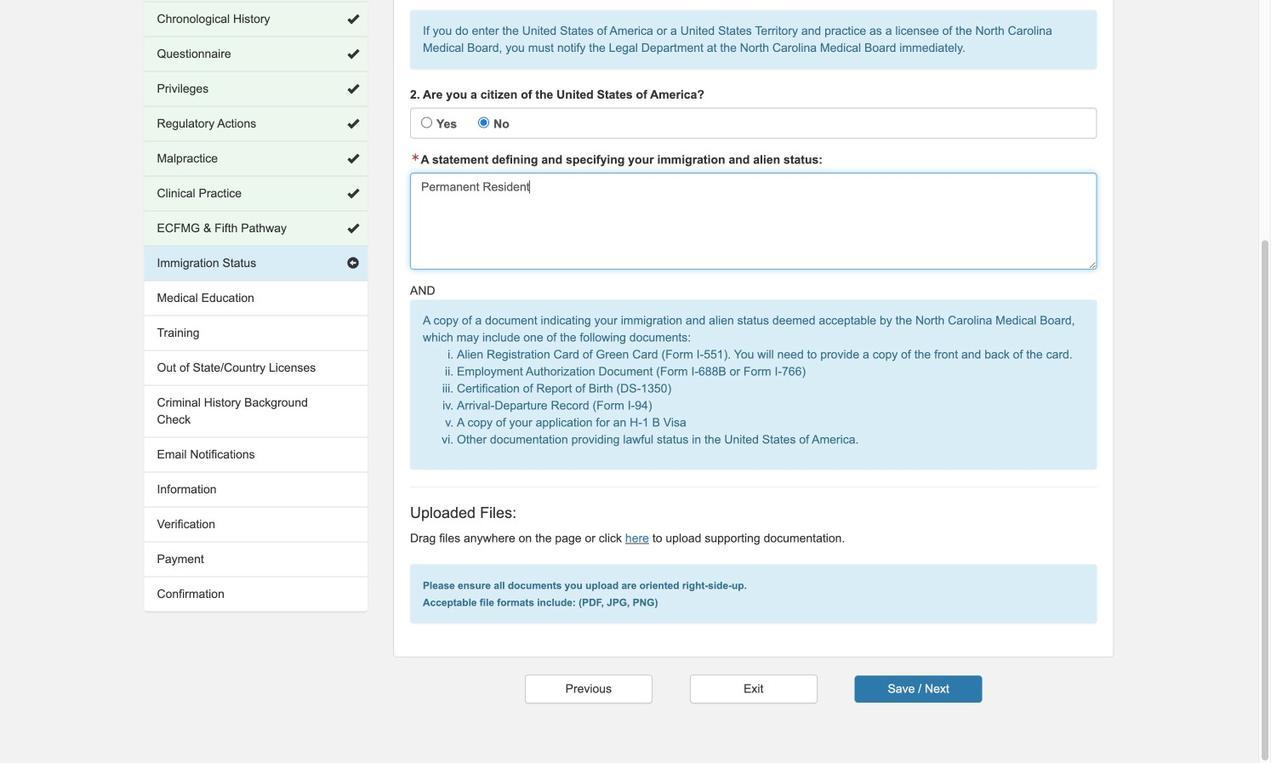 Task type: vqa. For each thing, say whether or not it's contained in the screenshot.
middle fw image
no



Task type: describe. For each thing, give the bounding box(es) containing it.
1 ok image from the top
[[347, 48, 359, 60]]

2 ok image from the top
[[347, 83, 359, 95]]

1 ok image from the top
[[347, 13, 359, 25]]

required image
[[410, 153, 421, 162]]

3 ok image from the top
[[347, 223, 359, 235]]



Task type: locate. For each thing, give the bounding box(es) containing it.
None radio
[[421, 117, 433, 128], [479, 117, 490, 128], [421, 117, 433, 128], [479, 117, 490, 128]]

ok image
[[347, 13, 359, 25], [347, 83, 359, 95], [347, 153, 359, 165], [347, 188, 359, 200]]

ok image
[[347, 48, 359, 60], [347, 118, 359, 130], [347, 223, 359, 235]]

2 vertical spatial ok image
[[347, 223, 359, 235]]

circle arrow left image
[[347, 258, 359, 269]]

None button
[[525, 675, 653, 704], [690, 675, 818, 704], [525, 675, 653, 704], [690, 675, 818, 704]]

0 vertical spatial ok image
[[347, 48, 359, 60]]

None text field
[[410, 173, 1098, 270]]

4 ok image from the top
[[347, 188, 359, 200]]

1 vertical spatial ok image
[[347, 118, 359, 130]]

2 ok image from the top
[[347, 118, 359, 130]]

None submit
[[855, 676, 983, 703]]

3 ok image from the top
[[347, 153, 359, 165]]



